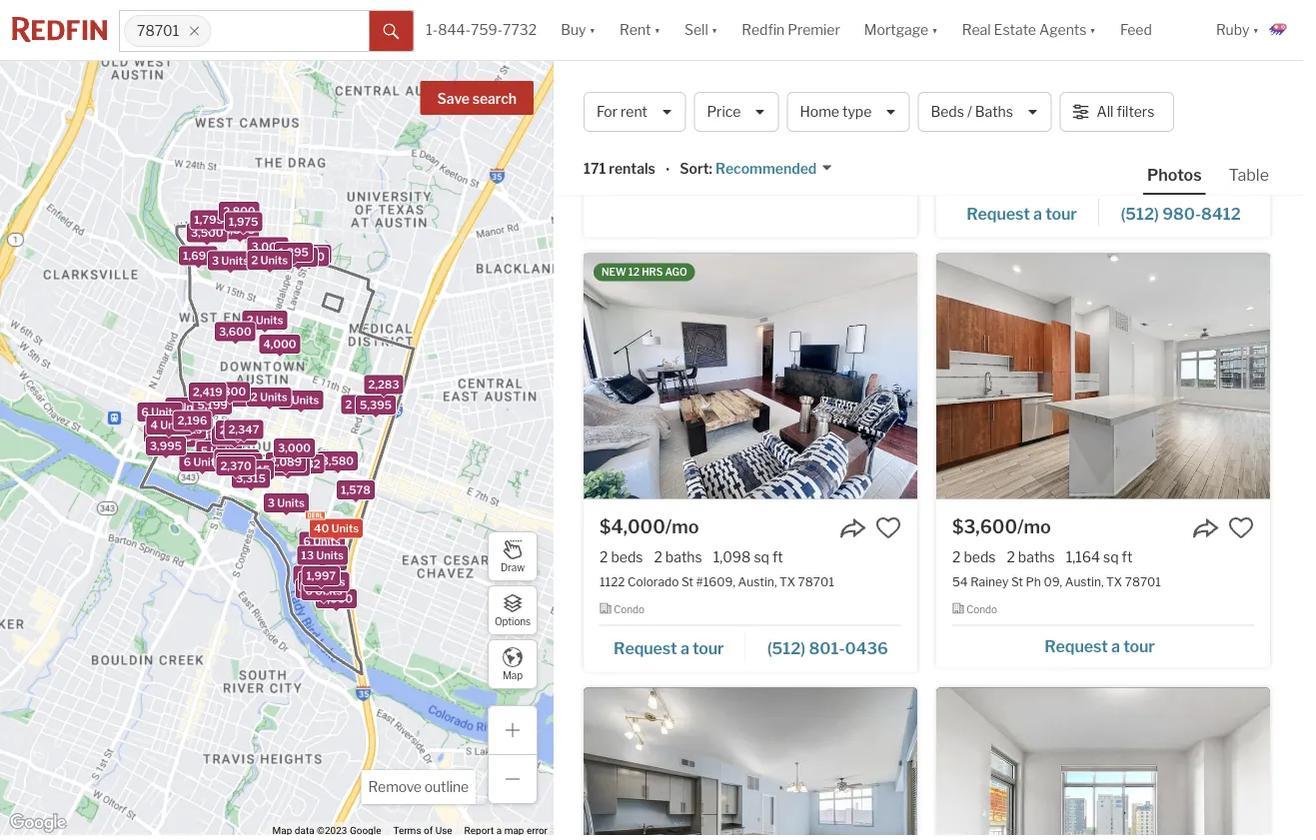 Task type: locate. For each thing, give the bounding box(es) containing it.
beds up "rainey"
[[964, 549, 996, 566]]

5,199
[[197, 399, 228, 412]]

9 units
[[182, 429, 219, 442]]

1 horizontal spatial 1
[[998, 115, 1004, 132]]

13 units
[[301, 549, 344, 562]]

6 units up 3,995
[[165, 424, 202, 437]]

2,800 up 1,895
[[223, 205, 255, 218]]

condo for $4,000
[[614, 603, 645, 615]]

ad region
[[601, 0, 901, 163]]

1 horizontal spatial (512)
[[1121, 204, 1159, 224]]

7 right the 11k
[[269, 460, 276, 473]]

beds / baths button
[[918, 92, 1052, 132]]

2 horizontal spatial a
[[1112, 637, 1120, 656]]

sell ▾ button
[[673, 0, 730, 60]]

759-
[[471, 21, 503, 38]]

favorite button checkbox
[[1228, 515, 1254, 541]]

1 horizontal spatial condo
[[967, 603, 998, 615]]

/mo for $3,600
[[1018, 516, 1051, 538]]

▾ inside buy ▾ dropdown button
[[589, 21, 596, 38]]

2 horizontal spatial request
[[1045, 637, 1108, 656]]

1 tx from the left
[[780, 575, 796, 589]]

6 up 3,995
[[165, 424, 172, 437]]

▾ right ruby
[[1253, 21, 1259, 38]]

2 units up 2,196
[[169, 401, 206, 414]]

2 condo from the left
[[967, 603, 998, 615]]

austin, down 1,164
[[1065, 575, 1104, 589]]

0 horizontal spatial baths
[[666, 549, 702, 566]]

0 horizontal spatial favorite button image
[[876, 515, 902, 541]]

user photo image
[[1267, 18, 1291, 42]]

beds
[[611, 549, 643, 566], [964, 549, 996, 566]]

1
[[953, 115, 959, 132], [998, 115, 1004, 132]]

2 horizontal spatial 4
[[218, 453, 226, 466]]

(512) left "801-"
[[767, 639, 806, 658]]

photo of 54 rainey st #820, austin, tx 78701 image
[[937, 0, 1270, 65]]

0 horizontal spatial request
[[614, 639, 677, 658]]

ft right 1,164
[[1122, 549, 1133, 566]]

6 units
[[141, 406, 179, 419], [165, 424, 202, 437], [154, 431, 192, 444], [184, 456, 221, 469], [303, 535, 341, 548], [305, 585, 342, 598]]

2 baths from the left
[[1018, 549, 1055, 566]]

1 horizontal spatial rent
[[823, 80, 874, 107]]

/mo
[[1013, 82, 1046, 104], [665, 516, 699, 538], [1018, 516, 1051, 538]]

request down colorado
[[614, 639, 677, 658]]

0 horizontal spatial 4
[[150, 419, 158, 432]]

request a tour button down 54 rainey st ph 09, austin, tx 78701
[[953, 630, 1254, 660]]

▾ for mortgage ▾
[[932, 21, 938, 38]]

0 horizontal spatial beds
[[611, 549, 643, 566]]

0 horizontal spatial st
[[682, 575, 694, 589]]

submit search image
[[383, 24, 399, 40]]

table
[[1229, 165, 1269, 184]]

st left #1609, in the bottom of the page
[[682, 575, 694, 589]]

request down 54 rainey st ph 09, austin, tx 78701
[[1045, 637, 1108, 656]]

austin, down 1,098 sq ft
[[738, 575, 777, 589]]

1 beds from the left
[[611, 549, 643, 566]]

baths up ph
[[1018, 549, 1055, 566]]

photo of 603 davis st #1108, austin, tx 78701 image
[[937, 688, 1270, 837]]

favorite button image
[[876, 515, 902, 541], [1228, 515, 1254, 541]]

tour down #1609, in the bottom of the page
[[693, 639, 724, 658]]

condo for $3,600
[[967, 603, 998, 615]]

0 horizontal spatial a
[[681, 639, 689, 658]]

save search button
[[420, 81, 534, 115]]

5 down 9 units
[[201, 445, 208, 458]]

photo of 54 rainey st #813, austin, tx 78701 image
[[584, 688, 918, 837]]

2 units left 1,450
[[251, 254, 288, 267]]

2 beds up 1122
[[600, 549, 643, 566]]

7 units right the 11k
[[269, 460, 306, 473]]

tour down 750
[[1046, 204, 1077, 224]]

6 units down 40
[[303, 535, 341, 548]]

condo down 1122
[[614, 603, 645, 615]]

▾ inside real estate agents ▾ 'link'
[[1090, 21, 1096, 38]]

2 1 from the left
[[998, 115, 1004, 132]]

1 horizontal spatial 2 baths
[[1007, 549, 1055, 566]]

4 units up 3,995
[[150, 419, 188, 432]]

st left ph
[[1011, 575, 1023, 589]]

1,098
[[713, 549, 751, 566]]

estate
[[994, 21, 1036, 38]]

2 units down the 5,199
[[220, 424, 256, 437]]

1 horizontal spatial baths
[[1018, 549, 1055, 566]]

buy ▾ button
[[561, 0, 596, 60]]

google image
[[5, 811, 71, 837]]

▾ left sell
[[654, 21, 661, 38]]

0 horizontal spatial 1
[[953, 115, 959, 132]]

beds up 1122
[[611, 549, 643, 566]]

0 horizontal spatial (512)
[[767, 639, 806, 658]]

0 horizontal spatial 7
[[269, 460, 276, 473]]

7 units down 5,995
[[300, 582, 336, 595]]

▾ inside rent ▾ dropdown button
[[654, 21, 661, 38]]

1 for 1 bath
[[998, 115, 1004, 132]]

2 vertical spatial 3,000
[[320, 593, 353, 606]]

2 beds
[[600, 549, 643, 566], [953, 549, 996, 566]]

request a tour down bath
[[967, 204, 1077, 224]]

request down 1 bath
[[967, 204, 1030, 224]]

tour down 1,164 sq ft
[[1124, 637, 1155, 656]]

1 horizontal spatial tx
[[1107, 575, 1123, 589]]

4 units
[[171, 413, 209, 426], [150, 419, 188, 432], [218, 453, 256, 466]]

8412
[[1201, 204, 1241, 224]]

map
[[503, 670, 523, 682]]

1 vertical spatial 3,000
[[278, 442, 311, 455]]

1 ▾ from the left
[[589, 21, 596, 38]]

condo
[[614, 603, 645, 615], [967, 603, 998, 615]]

ft right 1,098
[[773, 549, 783, 566]]

save search
[[437, 90, 517, 107]]

sq left all
[[1078, 115, 1094, 132]]

st for $4,000
[[682, 575, 694, 589]]

#1609,
[[696, 575, 736, 589]]

0 vertical spatial 3,000
[[251, 240, 284, 253]]

None search field
[[211, 11, 369, 51]]

0 vertical spatial 7
[[269, 460, 276, 473]]

0 horizontal spatial rent
[[620, 21, 651, 38]]

(512) 980-8412
[[1121, 204, 1241, 224]]

rent
[[620, 21, 651, 38], [823, 80, 874, 107]]

/mo for $2,195
[[1013, 82, 1046, 104]]

request for (512) 801-0436
[[614, 639, 677, 658]]

sq right 1,164
[[1103, 549, 1119, 566]]

real estate agents ▾ button
[[950, 0, 1108, 60]]

1 horizontal spatial st
[[1011, 575, 1023, 589]]

2 units down 4,000
[[282, 394, 319, 407]]

a down bath
[[1034, 204, 1042, 224]]

2 horizontal spatial sq
[[1103, 549, 1119, 566]]

photo of 54 rainey st ph 09, austin, tx 78701 image
[[937, 253, 1270, 499]]

78701 up (512) 801-0436 link
[[798, 575, 834, 589]]

2 baths for $4,000
[[654, 549, 702, 566]]

baths for $3,600 /mo
[[1018, 549, 1055, 566]]

/mo up colorado
[[665, 516, 699, 538]]

1 vertical spatial 7
[[300, 582, 306, 595]]

1122
[[600, 575, 625, 589]]

1,695
[[183, 249, 213, 262]]

0 horizontal spatial ft
[[773, 549, 783, 566]]

rent inside dropdown button
[[620, 21, 651, 38]]

2 horizontal spatial tour
[[1124, 637, 1155, 656]]

1-844-759-7732
[[426, 21, 537, 38]]

request
[[967, 204, 1030, 224], [1045, 637, 1108, 656], [614, 639, 677, 658]]

2,800 up the 5,199
[[214, 385, 246, 398]]

2 favorite button image from the left
[[1228, 515, 1254, 541]]

1 horizontal spatial tour
[[1046, 204, 1077, 224]]

request a tour button down bath
[[953, 197, 1100, 227]]

redfin
[[742, 21, 785, 38]]

condo down "rainey"
[[967, 603, 998, 615]]

2 st from the left
[[1011, 575, 1023, 589]]

78701 apartments for rent
[[584, 80, 874, 107]]

5 up 9 units
[[209, 391, 216, 404]]

13
[[301, 549, 314, 562]]

$3,600
[[953, 516, 1018, 538]]

0 horizontal spatial tx
[[780, 575, 796, 589]]

favorite button image for $3,600 /mo
[[1228, 515, 1254, 541]]

▾ right agents
[[1090, 21, 1096, 38]]

5,095
[[148, 427, 181, 440]]

3,000 down 1,895
[[251, 240, 284, 253]]

tx down 1,098 sq ft
[[780, 575, 796, 589]]

1-844-759-7732 link
[[426, 21, 537, 38]]

buy ▾
[[561, 21, 596, 38]]

remove 78701 image
[[188, 25, 200, 37]]

0 horizontal spatial 2 baths
[[654, 549, 702, 566]]

1 1 from the left
[[953, 115, 959, 132]]

0 horizontal spatial austin,
[[738, 575, 777, 589]]

3,000 down 1,997
[[320, 593, 353, 606]]

750
[[1048, 115, 1075, 132]]

2 horizontal spatial ft
[[1122, 549, 1133, 566]]

1 condo from the left
[[614, 603, 645, 615]]

4 up 5,095
[[171, 413, 179, 426]]

0 vertical spatial 2,800
[[223, 205, 255, 218]]

2 units
[[251, 254, 288, 267], [247, 314, 283, 327], [251, 391, 288, 404], [282, 394, 319, 407], [345, 398, 382, 411], [169, 401, 206, 414], [220, 424, 256, 437]]

3,500
[[191, 226, 223, 239]]

1 2 baths from the left
[[654, 549, 702, 566]]

$4,000 /mo
[[600, 516, 699, 538]]

tour for (512) 980-8412
[[1046, 204, 1077, 224]]

(512) 801-0436 link
[[746, 630, 902, 664]]

6 units down 2,196
[[154, 431, 192, 444]]

tx down 1,164 sq ft
[[1107, 575, 1123, 589]]

▾ inside mortgage ▾ dropdown button
[[932, 21, 938, 38]]

sort :
[[680, 160, 713, 177]]

2 beds from the left
[[964, 549, 996, 566]]

sell ▾
[[685, 21, 718, 38]]

/mo up bath
[[1013, 82, 1046, 104]]

78701
[[137, 22, 179, 39], [584, 80, 652, 107], [798, 575, 834, 589], [1125, 575, 1161, 589]]

for rent button
[[584, 92, 686, 132]]

for rent
[[597, 103, 648, 120]]

1 baths from the left
[[666, 549, 702, 566]]

7732
[[503, 21, 537, 38]]

0 horizontal spatial tour
[[693, 639, 724, 658]]

1 2 beds from the left
[[600, 549, 643, 566]]

for
[[788, 80, 818, 107]]

2 beds for $4,000
[[600, 549, 643, 566]]

2 austin, from the left
[[1065, 575, 1104, 589]]

1 horizontal spatial beds
[[964, 549, 996, 566]]

▾ right buy
[[589, 21, 596, 38]]

/mo for $4,000
[[665, 516, 699, 538]]

a down 54 rainey st ph 09, austin, tx 78701
[[1112, 637, 1120, 656]]

ft left filters
[[1097, 115, 1108, 132]]

▾ for ruby ▾
[[1253, 21, 1259, 38]]

real estate agents ▾ link
[[962, 0, 1096, 60]]

baths up colorado
[[666, 549, 702, 566]]

request a tour down colorado
[[614, 639, 724, 658]]

0 vertical spatial rent
[[620, 21, 651, 38]]

3 ▾ from the left
[[711, 21, 718, 38]]

beds for $3,600
[[964, 549, 996, 566]]

6 ▾ from the left
[[1253, 21, 1259, 38]]

beds for $4,000
[[611, 549, 643, 566]]

tour for (512) 801-0436
[[693, 639, 724, 658]]

1,164 sq ft
[[1066, 549, 1133, 566]]

baths
[[666, 549, 702, 566], [1018, 549, 1055, 566]]

2 2 beds from the left
[[953, 549, 996, 566]]

1 left bath
[[998, 115, 1004, 132]]

12
[[629, 266, 640, 278]]

1 horizontal spatial 2 beds
[[953, 549, 996, 566]]

st for $3,600
[[1011, 575, 1023, 589]]

ruby ▾
[[1216, 21, 1259, 38]]

1 for 1 bed
[[953, 115, 959, 132]]

4 down 9 units
[[218, 453, 226, 466]]

3,000 up 2,089
[[278, 442, 311, 455]]

▾ for sell ▾
[[711, 21, 718, 38]]

▾ for buy ▾
[[589, 21, 596, 38]]

1 horizontal spatial favorite button image
[[1228, 515, 1254, 541]]

(512) 801-0436
[[767, 639, 888, 658]]

filters
[[1117, 103, 1155, 120]]

rent right for
[[823, 80, 874, 107]]

1 favorite button image from the left
[[876, 515, 902, 541]]

4 up 3,995
[[150, 419, 158, 432]]

0 horizontal spatial sq
[[754, 549, 770, 566]]

2,283
[[368, 378, 399, 391]]

a
[[1034, 204, 1042, 224], [1112, 637, 1120, 656], [681, 639, 689, 658]]

1 horizontal spatial 7
[[300, 582, 306, 595]]

2 baths up ph
[[1007, 549, 1055, 566]]

2 ▾ from the left
[[654, 21, 661, 38]]

4 ▾ from the left
[[932, 21, 938, 38]]

1 bed
[[953, 115, 987, 132]]

$2,195 /mo
[[953, 82, 1046, 104]]

(512) for (512) 980-8412
[[1121, 204, 1159, 224]]

•
[[666, 162, 670, 179]]

1 vertical spatial 2,800
[[214, 385, 246, 398]]

▾ right mortgage
[[932, 21, 938, 38]]

1 st from the left
[[682, 575, 694, 589]]

2 beds up 54
[[953, 549, 996, 566]]

2 2 baths from the left
[[1007, 549, 1055, 566]]

draw button
[[488, 532, 538, 582]]

1 vertical spatial (512)
[[767, 639, 806, 658]]

6 up '13' at the left of the page
[[303, 535, 311, 548]]

photos
[[1147, 165, 1202, 184]]

0 vertical spatial (512)
[[1121, 204, 1159, 224]]

3,580
[[321, 455, 354, 468]]

feed
[[1120, 21, 1152, 38]]

sq right 1,098
[[754, 549, 770, 566]]

0 horizontal spatial condo
[[614, 603, 645, 615]]

0 vertical spatial 7 units
[[269, 460, 306, 473]]

sq for $3,600 /mo
[[1103, 549, 1119, 566]]

rent right buy ▾
[[620, 21, 651, 38]]

(512) left 980-
[[1121, 204, 1159, 224]]

/mo up ph
[[1018, 516, 1051, 538]]

9
[[182, 429, 189, 442]]

1 left /
[[953, 115, 959, 132]]

171 rentals •
[[584, 160, 670, 179]]

▾ inside sell ▾ dropdown button
[[711, 21, 718, 38]]

7
[[269, 460, 276, 473], [300, 582, 306, 595]]

0 horizontal spatial 2 beds
[[600, 549, 643, 566]]

st
[[682, 575, 694, 589], [1011, 575, 1023, 589]]

5 down '13' at the left of the page
[[303, 575, 310, 588]]

request a tour down 54 rainey st ph 09, austin, tx 78701
[[1045, 637, 1155, 656]]

ph
[[1026, 575, 1041, 589]]

ft for $3,600 /mo
[[1122, 549, 1133, 566]]

54 rainey st ph 09, austin, tx 78701
[[953, 575, 1161, 589]]

tx
[[780, 575, 796, 589], [1107, 575, 1123, 589]]

2,370
[[220, 460, 252, 473]]

sell
[[685, 21, 708, 38]]

a down 1122 colorado st #1609, austin, tx 78701
[[681, 639, 689, 658]]

request a tour button down colorado
[[600, 632, 746, 662]]

1 horizontal spatial austin,
[[1065, 575, 1104, 589]]

5 ▾ from the left
[[1090, 21, 1096, 38]]

▾ right sell
[[711, 21, 718, 38]]

7 down '13' at the left of the page
[[300, 582, 306, 595]]

7 units
[[269, 460, 306, 473], [300, 582, 336, 595]]

1 horizontal spatial a
[[1034, 204, 1042, 224]]

1 horizontal spatial request
[[967, 204, 1030, 224]]

2 baths up colorado
[[654, 549, 702, 566]]

2 units down 2,283
[[345, 398, 382, 411]]



Task type: vqa. For each thing, say whether or not it's contained in the screenshot.
Condo to the right
yes



Task type: describe. For each thing, give the bounding box(es) containing it.
6 left 9
[[154, 431, 162, 444]]

3,600
[[219, 325, 252, 338]]

sort
[[680, 160, 709, 177]]

rainey
[[971, 575, 1009, 589]]

1,164
[[1066, 549, 1100, 566]]

2 baths for $3,600
[[1007, 549, 1055, 566]]

$3,600 /mo
[[953, 516, 1051, 538]]

draw
[[501, 562, 525, 574]]

/
[[967, 103, 972, 120]]

2 units up 4,000
[[247, 314, 283, 327]]

2,193
[[277, 453, 306, 466]]

1,395
[[279, 246, 309, 259]]

buy ▾ button
[[549, 0, 608, 60]]

1 horizontal spatial 4
[[171, 413, 179, 426]]

1,450
[[294, 250, 325, 263]]

map button
[[488, 640, 538, 690]]

4 units up 3,315
[[218, 453, 256, 466]]

171
[[584, 160, 606, 177]]

table button
[[1225, 164, 1273, 193]]

rentals
[[609, 160, 656, 177]]

redfin premier
[[742, 21, 840, 38]]

5,395
[[360, 399, 392, 412]]

baths for $4,000 /mo
[[666, 549, 702, 566]]

1 horizontal spatial ft
[[1097, 115, 1108, 132]]

6 up 5,095
[[141, 406, 149, 419]]

search
[[473, 90, 517, 107]]

11k
[[250, 463, 269, 476]]

1,975
[[229, 215, 258, 228]]

ruby
[[1216, 21, 1250, 38]]

ft for $4,000 /mo
[[773, 549, 783, 566]]

mortgage ▾
[[864, 21, 938, 38]]

1 vertical spatial 7 units
[[300, 582, 336, 595]]

agents
[[1040, 21, 1087, 38]]

1 austin, from the left
[[738, 575, 777, 589]]

new 12 hrs ago
[[602, 266, 687, 278]]

4,000
[[263, 338, 296, 351]]

750 sq ft
[[1048, 115, 1108, 132]]

all filters button
[[1060, 92, 1174, 132]]

rent ▾ button
[[620, 0, 661, 60]]

(512) 980-8412 link
[[1100, 195, 1254, 229]]

6 units down 9 units
[[184, 456, 221, 469]]

5 left 2,347
[[216, 429, 223, 442]]

recommended button
[[713, 159, 833, 179]]

1 vertical spatial rent
[[823, 80, 874, 107]]

feed button
[[1108, 0, 1204, 60]]

2,250
[[283, 251, 314, 264]]

favorite button image for $4,000 /mo
[[876, 515, 902, 541]]

bed
[[962, 115, 987, 132]]

home type button
[[787, 92, 910, 132]]

rent ▾ button
[[608, 0, 673, 60]]

▾ for rent ▾
[[654, 21, 661, 38]]

request for (512) 980-8412
[[967, 204, 1030, 224]]

baths
[[975, 103, 1013, 120]]

40 units
[[314, 522, 359, 535]]

6 units up 5,095
[[141, 406, 179, 419]]

1,098 sq ft
[[713, 549, 783, 566]]

remove outline
[[368, 779, 469, 796]]

3,995
[[150, 440, 182, 453]]

2,419
[[193, 386, 223, 399]]

1,997
[[306, 570, 336, 583]]

request a tour button for (512) 980-8412
[[953, 197, 1100, 227]]

sq for $4,000 /mo
[[754, 549, 770, 566]]

78701 down rent ▾ button on the top of page
[[584, 80, 652, 107]]

2,196
[[177, 414, 207, 427]]

type
[[843, 103, 872, 120]]

801-
[[809, 639, 845, 658]]

remove outline button
[[361, 771, 476, 805]]

request a tour button for (512) 801-0436
[[600, 632, 746, 662]]

a for (512) 980-8412
[[1034, 204, 1042, 224]]

previous button image
[[600, 367, 620, 387]]

980-
[[1163, 204, 1201, 224]]

rent
[[621, 103, 648, 120]]

40
[[314, 522, 329, 535]]

6 units down 1,997
[[305, 585, 342, 598]]

mortgage ▾ button
[[852, 0, 950, 60]]

4 units up 9
[[171, 413, 209, 426]]

home
[[800, 103, 840, 120]]

1-
[[426, 21, 438, 38]]

6 down 1,997
[[305, 585, 313, 598]]

rent ▾
[[620, 21, 661, 38]]

apartments
[[656, 80, 783, 107]]

colorado
[[628, 575, 679, 589]]

beds / baths
[[931, 103, 1013, 120]]

bath
[[1007, 115, 1037, 132]]

recommended
[[716, 160, 817, 177]]

request a tour for (512) 801-0436
[[614, 639, 724, 658]]

2 units up 2,347
[[251, 391, 288, 404]]

2 beds for $3,600
[[953, 549, 996, 566]]

1122 colorado st #1609, austin, tx 78701
[[600, 575, 834, 589]]

2 tx from the left
[[1107, 575, 1123, 589]]

new
[[602, 266, 626, 278]]

844-
[[438, 21, 471, 38]]

next button image
[[882, 367, 902, 387]]

map region
[[0, 48, 635, 837]]

photo of 1122 colorado st #1609, austin, tx 78701 image
[[584, 253, 918, 499]]

real
[[962, 21, 991, 38]]

6 down 9
[[184, 456, 191, 469]]

78701 left remove 78701 image
[[137, 22, 179, 39]]

all filters
[[1097, 103, 1155, 120]]

1,795
[[194, 213, 224, 226]]

for
[[597, 103, 618, 120]]

premier
[[788, 21, 840, 38]]

a for (512) 801-0436
[[681, 639, 689, 658]]

54
[[953, 575, 968, 589]]

78701 down 1,164 sq ft
[[1125, 575, 1161, 589]]

1 horizontal spatial sq
[[1078, 115, 1094, 132]]

remove
[[368, 779, 422, 796]]

(512) for (512) 801-0436
[[767, 639, 806, 658]]

2,089
[[270, 456, 302, 469]]

save
[[437, 90, 470, 107]]

favorite button checkbox
[[876, 515, 902, 541]]

request a tour for (512) 980-8412
[[967, 204, 1077, 224]]



